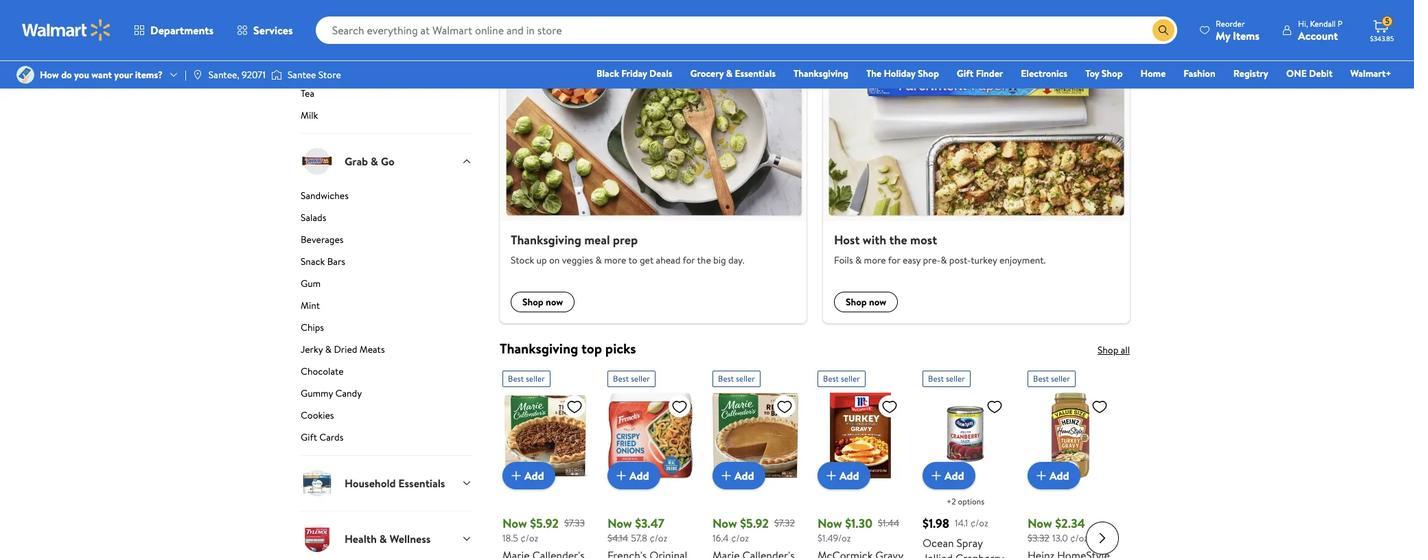 Task type: describe. For each thing, give the bounding box(es) containing it.
meal
[[584, 231, 610, 248]]

toy shop link
[[1079, 66, 1129, 81]]

best seller for now $5.92 $7.33 18.5 ¢/oz
[[508, 373, 545, 385]]

chocolate
[[301, 365, 344, 378]]

add for now $1.30 $1.44 $1.49/oz
[[840, 468, 859, 483]]

services
[[253, 23, 293, 38]]

the inside host with the most foils & more for easy pre-& post-turkey enjoyment.
[[889, 231, 907, 248]]

seller for now $5.92 $7.33 18.5 ¢/oz
[[526, 373, 545, 385]]

search icon image
[[1158, 25, 1169, 36]]

best for now $1.30 $1.44 $1.49/oz
[[823, 373, 839, 385]]

shop inside host with the most list item
[[846, 295, 867, 309]]

¢/oz for now $5.92 $7.33 18.5 ¢/oz
[[521, 531, 538, 545]]

day.
[[728, 253, 745, 267]]

thanksgiving top picks
[[500, 339, 636, 358]]

wellness
[[390, 531, 431, 546]]

& right health on the bottom left of the page
[[379, 531, 387, 546]]

grab
[[345, 154, 368, 169]]

18.5
[[503, 531, 518, 545]]

product group containing now $3.47
[[608, 365, 693, 558]]

registry
[[1234, 67, 1269, 80]]

santee
[[288, 68, 316, 82]]

feast
[[606, 19, 636, 38]]

electronics link
[[1015, 66, 1074, 81]]

get
[[500, 19, 522, 38]]

home link
[[1135, 66, 1172, 81]]

one debit link
[[1280, 66, 1339, 81]]

mixers
[[337, 21, 365, 34]]

add to favorites list, ocean spray jellied cranberry sauce, 14 oz can image
[[987, 398, 1003, 415]]

options
[[958, 496, 985, 507]]

gift finder link
[[951, 66, 1009, 81]]

cocktail
[[301, 21, 335, 34]]

add to cart image for now $3.47
[[613, 468, 630, 484]]

thanksgiving meal prep list item
[[492, 49, 815, 323]]

 image for how do you want your items?
[[16, 66, 34, 84]]

grocery & essentials link
[[684, 66, 782, 81]]

3 add to cart image from the left
[[928, 468, 945, 484]]

all
[[1121, 343, 1130, 357]]

now $2.34 $3.32 13.0 ¢/oz
[[1028, 515, 1088, 545]]

jerky & dried meats
[[301, 343, 385, 356]]

how do you want your items?
[[40, 68, 163, 82]]

+2
[[947, 496, 956, 507]]

walmart image
[[22, 19, 111, 41]]

13.0
[[1052, 531, 1068, 545]]

5 seller from the left
[[946, 373, 965, 385]]

shop inside thanksgiving meal prep list item
[[522, 295, 544, 309]]

add to favorites list, marie callender's southern pecan pie, 32 oz (frozen) image
[[566, 398, 583, 415]]

stock
[[511, 253, 534, 267]]

santee,
[[209, 68, 239, 82]]

registry link
[[1227, 66, 1275, 81]]

prep
[[613, 231, 638, 248]]

3 product group from the left
[[713, 365, 798, 558]]

milk
[[301, 108, 318, 122]]

salads link
[[301, 211, 472, 230]]

to
[[628, 253, 638, 267]]

snack
[[301, 255, 325, 268]]

5 add button from the left
[[923, 462, 975, 490]]

grab & go button
[[301, 133, 472, 189]]

add for now $5.92 $7.33 18.5 ¢/oz
[[525, 468, 544, 483]]

more inside host with the most foils & more for easy pre-& post-turkey enjoyment.
[[864, 253, 886, 267]]

host
[[834, 231, 860, 248]]

& left "post-"
[[941, 253, 947, 267]]

best for now $5.92 $7.33 18.5 ¢/oz
[[508, 373, 524, 385]]

shop all link
[[1098, 343, 1130, 357]]

seller for now $3.47 $4.14 57.8 ¢/oz
[[631, 373, 650, 385]]

grocery & essentials
[[690, 67, 776, 80]]

kendall
[[1310, 18, 1336, 29]]

thanksgiving meal prep stock up on veggies & more to get ahead for the big day.
[[511, 231, 745, 267]]

fashion link
[[1178, 66, 1222, 81]]

5 best seller from the left
[[928, 373, 965, 385]]

bars
[[327, 255, 345, 268]]

gift cards
[[301, 430, 344, 444]]

now for now $2.34 $3.32 13.0 ¢/oz
[[1028, 515, 1052, 532]]

tea link
[[301, 87, 472, 106]]

add for now $2.34 $3.32 13.0 ¢/oz
[[1050, 468, 1069, 483]]

beverages link
[[301, 233, 472, 252]]

spray
[[957, 536, 983, 551]]

chocolate link
[[301, 365, 472, 384]]

mint
[[301, 299, 320, 312]]

add to cart image for now $2.34
[[1033, 468, 1050, 484]]

¢/oz for now $2.34 $3.32 13.0 ¢/oz
[[1070, 531, 1088, 545]]

beverages
[[301, 233, 344, 246]]

shop now for most
[[846, 295, 887, 309]]

ocean
[[923, 536, 954, 551]]

you
[[74, 68, 89, 82]]

shop inside the holiday shop link
[[918, 67, 939, 80]]

host with the most list item
[[815, 49, 1138, 323]]

black friday deals link
[[590, 66, 679, 81]]

$5.92 for now $5.92 $7.32 16.4 ¢/oz
[[740, 515, 769, 532]]

now for now $5.92 $7.33 18.5 ¢/oz
[[503, 515, 527, 532]]

cocktail mixers link
[[301, 21, 472, 40]]

now for stock
[[546, 295, 563, 309]]

grab & go
[[345, 154, 395, 169]]

$7.32
[[774, 516, 795, 530]]

top
[[582, 339, 602, 358]]

marie callender's southern pecan pie, 32 oz (frozen) image
[[503, 393, 588, 479]]

$7.33
[[564, 516, 585, 530]]

snack bars
[[301, 255, 345, 268]]

post-
[[949, 253, 971, 267]]

5
[[1385, 15, 1390, 27]]

Search search field
[[316, 16, 1177, 44]]

reorder my items
[[1216, 18, 1260, 43]]

 image for santee store
[[271, 68, 282, 82]]

how
[[40, 68, 59, 82]]

black
[[597, 67, 619, 80]]

& inside thanksgiving meal prep stock up on veggies & more to get ahead for the big day.
[[596, 253, 602, 267]]

$1.98 14.1 ¢/oz ocean spray jellied cranberr
[[923, 515, 1004, 558]]

& right jerky in the bottom of the page
[[325, 343, 332, 356]]

more inside thanksgiving meal prep stock up on veggies & more to get ahead for the big day.
[[604, 253, 626, 267]]

picks
[[605, 339, 636, 358]]

shop inside toy shop link
[[1102, 67, 1123, 80]]

candy
[[335, 387, 362, 400]]

$4.14
[[608, 531, 628, 545]]

holiday
[[884, 67, 916, 80]]

santee, 92071
[[209, 68, 266, 82]]

go
[[381, 154, 395, 169]]

gum
[[301, 277, 321, 290]]

now $1.30 $1.44 $1.49/oz
[[818, 515, 900, 545]]

|
[[185, 68, 187, 82]]

toy shop
[[1086, 67, 1123, 80]]

seller for now $5.92 $7.32 16.4 ¢/oz
[[736, 373, 755, 385]]

most
[[910, 231, 937, 248]]

92071
[[242, 68, 266, 82]]

store
[[318, 68, 341, 82]]

want
[[91, 68, 112, 82]]

one debit
[[1286, 67, 1333, 80]]



Task type: locate. For each thing, give the bounding box(es) containing it.
items?
[[135, 68, 163, 82]]

¢/oz for now $3.47 $4.14 57.8 ¢/oz
[[650, 531, 668, 545]]

now $5.92 $7.33 18.5 ¢/oz
[[503, 515, 585, 545]]

add to favorites list, mccormick gravy mix - turkey naturally flavored, 0.87 oz gravies image
[[882, 398, 898, 415]]

seller up marie callender's pumpkin pie, 36 oz (frozen) image at the bottom right
[[736, 373, 755, 385]]

$5.92 left $7.33
[[530, 515, 559, 532]]

jellied
[[923, 551, 953, 558]]

¢/oz inside 'now $3.47 $4.14 57.8 ¢/oz'
[[650, 531, 668, 545]]

thanksgiving inside thanksgiving meal prep stock up on veggies & more to get ahead for the big day.
[[511, 231, 581, 248]]

health & wellness button
[[301, 511, 472, 558]]

do
[[61, 68, 72, 82]]

shop right holiday
[[918, 67, 939, 80]]

best seller for now $5.92 $7.32 16.4 ¢/oz
[[718, 373, 755, 385]]

add to favorites list, marie callender's pumpkin pie, 36 oz (frozen) image
[[776, 398, 793, 415]]

$343.85
[[1370, 34, 1394, 43]]

best
[[508, 373, 524, 385], [613, 373, 629, 385], [718, 373, 734, 385], [823, 373, 839, 385], [928, 373, 944, 385], [1033, 373, 1049, 385]]

0 horizontal spatial for
[[562, 19, 579, 38]]

best up mccormick gravy mix - turkey naturally flavored, 0.87 oz gravies image
[[823, 373, 839, 385]]

now left 13.0
[[1028, 515, 1052, 532]]

now $3.47 $4.14 57.8 ¢/oz
[[608, 515, 668, 545]]

$5.92 left the $7.32
[[740, 515, 769, 532]]

0 horizontal spatial add to cart image
[[613, 468, 630, 484]]

thanksgiving link
[[787, 66, 855, 81]]

3 now from the left
[[713, 515, 737, 532]]

2 horizontal spatial the
[[889, 231, 907, 248]]

seller for now $2.34 $3.32 13.0 ¢/oz
[[1051, 373, 1070, 385]]

for right 'ahead'
[[683, 253, 695, 267]]

add to cart image up 'now $3.47 $4.14 57.8 ¢/oz'
[[613, 468, 630, 484]]

for inside host with the most foils & more for easy pre-& post-turkey enjoyment.
[[888, 253, 901, 267]]

now down with
[[869, 295, 887, 309]]

for
[[562, 19, 579, 38], [683, 253, 695, 267], [888, 253, 901, 267]]

add up $3.47
[[630, 468, 649, 483]]

6 product group from the left
[[1028, 365, 1114, 558]]

coffee
[[301, 65, 330, 78]]

shop down foils
[[846, 295, 867, 309]]

ahead
[[656, 253, 681, 267]]

thanksgiving for thanksgiving meal prep stock up on veggies & more to get ahead for the big day.
[[511, 231, 581, 248]]

2 $5.92 from the left
[[740, 515, 769, 532]]

product group containing now $2.34
[[1028, 365, 1114, 558]]

4 add button from the left
[[818, 462, 870, 490]]

alcohol
[[301, 43, 332, 56]]

1 horizontal spatial $5.92
[[740, 515, 769, 532]]

1 horizontal spatial  image
[[271, 68, 282, 82]]

one
[[1286, 67, 1307, 80]]

1 horizontal spatial shop now
[[846, 295, 887, 309]]

0 horizontal spatial essentials
[[398, 476, 445, 491]]

thanksgiving inside thanksgiving link
[[794, 67, 849, 80]]

now inside 'now $3.47 $4.14 57.8 ¢/oz'
[[608, 515, 632, 532]]

more down with
[[864, 253, 886, 267]]

¢/oz right 57.8
[[650, 531, 668, 545]]

best up ocean spray jellied cranberry sauce, 14 oz can image
[[928, 373, 944, 385]]

¢/oz right 18.5
[[521, 531, 538, 545]]

now inside host with the most list item
[[869, 295, 887, 309]]

1 now from the left
[[503, 515, 527, 532]]

¢/oz inside now $5.92 $7.33 18.5 ¢/oz
[[521, 531, 538, 545]]

1 best from the left
[[508, 373, 524, 385]]

ocean spray jellied cranberry sauce, 14 oz can image
[[923, 393, 1009, 479]]

seller up mccormick gravy mix - turkey naturally flavored, 0.87 oz gravies image
[[841, 373, 860, 385]]

2 add button from the left
[[608, 462, 660, 490]]

1 product group from the left
[[503, 365, 588, 558]]

foils
[[834, 253, 853, 267]]

shop right toy
[[1102, 67, 1123, 80]]

shop now for stock
[[522, 295, 563, 309]]

add button for now $5.92 $7.32 16.4 ¢/oz
[[713, 462, 765, 490]]

the
[[583, 19, 603, 38], [889, 231, 907, 248], [697, 253, 711, 267]]

add for now $5.92 $7.32 16.4 ¢/oz
[[735, 468, 754, 483]]

6 add from the left
[[1050, 468, 1069, 483]]

1 add to cart image from the left
[[508, 468, 525, 484]]

5 add from the left
[[945, 468, 964, 483]]

2 horizontal spatial for
[[888, 253, 901, 267]]

&
[[726, 67, 733, 80], [371, 154, 378, 169], [596, 253, 602, 267], [855, 253, 862, 267], [941, 253, 947, 267], [325, 343, 332, 356], [379, 531, 387, 546]]

add to cart image up $1.98
[[928, 468, 945, 484]]

best seller up heinz homestyle turkey gravy value size, 18 oz jar image
[[1033, 373, 1070, 385]]

1 horizontal spatial more
[[864, 253, 886, 267]]

thanksgiving for thanksgiving
[[794, 67, 849, 80]]

1 add from the left
[[525, 468, 544, 483]]

black friday deals
[[597, 67, 673, 80]]

now inside thanksgiving meal prep list item
[[546, 295, 563, 309]]

the holiday shop
[[866, 67, 939, 80]]

debit
[[1309, 67, 1333, 80]]

add to cart image up now $2.34 $3.32 13.0 ¢/oz at the right bottom of page
[[1033, 468, 1050, 484]]

now left $3.47
[[608, 515, 632, 532]]

4 product group from the left
[[818, 365, 904, 558]]

now for now $3.47 $4.14 57.8 ¢/oz
[[608, 515, 632, 532]]

account
[[1298, 28, 1338, 43]]

for inside thanksgiving meal prep stock up on veggies & more to get ahead for the big day.
[[683, 253, 695, 267]]

toy
[[1086, 67, 1100, 80]]

thanksgiving up up
[[511, 231, 581, 248]]

walmart+ link
[[1345, 66, 1398, 81]]

essentials inside 'dropdown button'
[[398, 476, 445, 491]]

16.4
[[713, 531, 729, 545]]

now left $1.30
[[818, 515, 842, 532]]

health & wellness
[[345, 531, 431, 546]]

¢/oz right 13.0
[[1070, 531, 1088, 545]]

now for most
[[869, 295, 887, 309]]

2 shop now from the left
[[846, 295, 887, 309]]

list
[[492, 49, 1138, 323]]

gift left finder
[[957, 67, 974, 80]]

now down on
[[546, 295, 563, 309]]

seller for now $1.30 $1.44 $1.49/oz
[[841, 373, 860, 385]]

add button
[[503, 462, 555, 490], [608, 462, 660, 490], [713, 462, 765, 490], [818, 462, 870, 490], [923, 462, 975, 490], [1028, 462, 1080, 490]]

add to cart image for now $5.92 $7.32 16.4 ¢/oz
[[718, 468, 735, 484]]

3 add button from the left
[[713, 462, 765, 490]]

for right ready
[[562, 19, 579, 38]]

hi, kendall p account
[[1298, 18, 1343, 43]]

hi,
[[1298, 18, 1308, 29]]

2 now from the left
[[869, 295, 887, 309]]

0 horizontal spatial the
[[583, 19, 603, 38]]

add button for now $2.34 $3.32 13.0 ¢/oz
[[1028, 462, 1080, 490]]

0 horizontal spatial gift
[[301, 430, 317, 444]]

best up marie callender's pumpkin pie, 36 oz (frozen) image at the bottom right
[[718, 373, 734, 385]]

add button up $3.47
[[608, 462, 660, 490]]

6 best from the left
[[1033, 373, 1049, 385]]

product group
[[503, 365, 588, 558], [608, 365, 693, 558], [713, 365, 798, 558], [818, 365, 904, 558], [923, 365, 1009, 558], [1028, 365, 1114, 558]]

2 add to cart image from the left
[[718, 468, 735, 484]]

shop now inside thanksgiving meal prep list item
[[522, 295, 563, 309]]

alcohol link
[[301, 43, 472, 62]]

1 horizontal spatial now
[[869, 295, 887, 309]]

cookies
[[301, 409, 334, 422]]

deals
[[650, 67, 673, 80]]

add to cart image for now $1.30
[[823, 468, 840, 484]]

0 horizontal spatial $5.92
[[530, 515, 559, 532]]

¢/oz inside now $2.34 $3.32 13.0 ¢/oz
[[1070, 531, 1088, 545]]

household
[[345, 476, 396, 491]]

& down the meal
[[596, 253, 602, 267]]

¢/oz right 14.1
[[971, 516, 988, 530]]

now inside now $2.34 $3.32 13.0 ¢/oz
[[1028, 515, 1052, 532]]

enjoyment.
[[1000, 253, 1046, 267]]

cocktail mixers
[[301, 21, 365, 34]]

mccormick gravy mix - turkey naturally flavored, 0.87 oz gravies image
[[818, 393, 904, 479]]

the holiday shop link
[[860, 66, 945, 81]]

add to cart image up the now $1.30 $1.44 $1.49/oz
[[823, 468, 840, 484]]

2 add to cart image from the left
[[823, 468, 840, 484]]

mint link
[[301, 299, 472, 318]]

add up '$2.34'
[[1050, 468, 1069, 483]]

¢/oz right 16.4
[[731, 531, 749, 545]]

1 vertical spatial gift
[[301, 430, 317, 444]]

essentials down walmart site-wide search box
[[735, 67, 776, 80]]

add to cart image up now $5.92 $7.33 18.5 ¢/oz
[[508, 468, 525, 484]]

gift finder
[[957, 67, 1003, 80]]

4 add from the left
[[840, 468, 859, 483]]

on
[[549, 253, 560, 267]]

gift for gift finder
[[957, 67, 974, 80]]

2 product group from the left
[[608, 365, 693, 558]]

my
[[1216, 28, 1230, 43]]

0 vertical spatial essentials
[[735, 67, 776, 80]]

the left feast
[[583, 19, 603, 38]]

now
[[503, 515, 527, 532], [608, 515, 632, 532], [713, 515, 737, 532], [818, 515, 842, 532], [1028, 515, 1052, 532]]

1 add to cart image from the left
[[613, 468, 630, 484]]

add button up now $5.92 $7.33 18.5 ¢/oz
[[503, 462, 555, 490]]

add for now $3.47 $4.14 57.8 ¢/oz
[[630, 468, 649, 483]]

add to cart image up now $5.92 $7.32 16.4 ¢/oz
[[718, 468, 735, 484]]

now left $7.33
[[503, 515, 527, 532]]

now left the $7.32
[[713, 515, 737, 532]]

2 best seller from the left
[[613, 373, 650, 385]]

add to cart image
[[613, 468, 630, 484], [823, 468, 840, 484], [1033, 468, 1050, 484]]

5 best from the left
[[928, 373, 944, 385]]

2 add from the left
[[630, 468, 649, 483]]

thanksgiving
[[794, 67, 849, 80], [511, 231, 581, 248], [500, 339, 578, 358]]

next slide for product carousel list image
[[1086, 522, 1119, 555]]

 image left how
[[16, 66, 34, 84]]

friday
[[622, 67, 647, 80]]

meats
[[360, 343, 385, 356]]

$3.47
[[635, 515, 665, 532]]

best seller down thanksgiving top picks
[[508, 373, 545, 385]]

seller up heinz homestyle turkey gravy value size, 18 oz jar image
[[1051, 373, 1070, 385]]

best seller for now $1.30 $1.44 $1.49/oz
[[823, 373, 860, 385]]

add button up $1.30
[[818, 462, 870, 490]]

best seller down 'picks'
[[613, 373, 650, 385]]

best seller up ocean spray jellied cranberry sauce, 14 oz can image
[[928, 373, 965, 385]]

5 product group from the left
[[923, 365, 1009, 558]]

shop now inside host with the most list item
[[846, 295, 887, 309]]

1 $5.92 from the left
[[530, 515, 559, 532]]

add up now $5.92 $7.33 18.5 ¢/oz
[[525, 468, 544, 483]]

+2 options
[[947, 496, 985, 507]]

now inside the now $1.30 $1.44 $1.49/oz
[[818, 515, 842, 532]]

now inside now $5.92 $7.33 18.5 ¢/oz
[[503, 515, 527, 532]]

sandwiches link
[[301, 189, 472, 208]]

seller down thanksgiving top picks
[[526, 373, 545, 385]]

grocery
[[690, 67, 724, 80]]

gummy candy
[[301, 387, 362, 400]]

2 best from the left
[[613, 373, 629, 385]]

product group containing $1.98
[[923, 365, 1009, 558]]

 image right 92071
[[271, 68, 282, 82]]

6 seller from the left
[[1051, 373, 1070, 385]]

2 vertical spatial thanksgiving
[[500, 339, 578, 358]]

$2.34
[[1055, 515, 1085, 532]]

2 seller from the left
[[631, 373, 650, 385]]

1 horizontal spatial for
[[683, 253, 695, 267]]

3 seller from the left
[[736, 373, 755, 385]]

french's original crispy fried onions, 6 oz salad toppings image
[[608, 393, 693, 479]]

0 horizontal spatial shop now
[[522, 295, 563, 309]]

3 add to cart image from the left
[[1033, 468, 1050, 484]]

4 best from the left
[[823, 373, 839, 385]]

3 best from the left
[[718, 373, 734, 385]]

5 now from the left
[[1028, 515, 1052, 532]]

snack bars link
[[301, 255, 472, 274]]

1 horizontal spatial essentials
[[735, 67, 776, 80]]

& right foils
[[855, 253, 862, 267]]

& right grocery in the top of the page
[[726, 67, 733, 80]]

best up heinz homestyle turkey gravy value size, 18 oz jar image
[[1033, 373, 1049, 385]]

1 add button from the left
[[503, 462, 555, 490]]

home
[[1141, 67, 1166, 80]]

0 horizontal spatial now
[[546, 295, 563, 309]]

thanksgiving left the top on the left
[[500, 339, 578, 358]]

1 now from the left
[[546, 295, 563, 309]]

thanksgiving for thanksgiving top picks
[[500, 339, 578, 358]]

1 horizontal spatial the
[[697, 253, 711, 267]]

essentials right household at left
[[398, 476, 445, 491]]

¢/oz inside now $5.92 $7.32 16.4 ¢/oz
[[731, 531, 749, 545]]

4 now from the left
[[818, 515, 842, 532]]

1 horizontal spatial add to cart image
[[718, 468, 735, 484]]

 image
[[192, 69, 203, 80]]

heinz homestyle turkey gravy value size, 18 oz jar image
[[1028, 393, 1114, 479]]

$5.92
[[530, 515, 559, 532], [740, 515, 769, 532]]

best down thanksgiving top picks
[[508, 373, 524, 385]]

add button for now $5.92 $7.33 18.5 ¢/oz
[[503, 462, 555, 490]]

1 vertical spatial essentials
[[398, 476, 445, 491]]

& left the go
[[371, 154, 378, 169]]

add to cart image
[[508, 468, 525, 484], [718, 468, 735, 484], [928, 468, 945, 484]]

the right with
[[889, 231, 907, 248]]

add to cart image for now $5.92 $7.33 18.5 ¢/oz
[[508, 468, 525, 484]]

1 horizontal spatial gift
[[957, 67, 974, 80]]

for left easy
[[888, 253, 901, 267]]

0 horizontal spatial add to cart image
[[508, 468, 525, 484]]

add up now $5.92 $7.32 16.4 ¢/oz
[[735, 468, 754, 483]]

the left big
[[697, 253, 711, 267]]

now inside now $5.92 $7.32 16.4 ¢/oz
[[713, 515, 737, 532]]

easy
[[903, 253, 921, 267]]

2 horizontal spatial add to cart image
[[928, 468, 945, 484]]

add button for now $1.30 $1.44 $1.49/oz
[[818, 462, 870, 490]]

1 more from the left
[[604, 253, 626, 267]]

1 vertical spatial the
[[889, 231, 907, 248]]

best for now $3.47 $4.14 57.8 ¢/oz
[[613, 373, 629, 385]]

0 vertical spatial the
[[583, 19, 603, 38]]

product group containing now $1.30
[[818, 365, 904, 558]]

shop left all
[[1098, 343, 1119, 357]]

1 vertical spatial thanksgiving
[[511, 231, 581, 248]]

add button up +2
[[923, 462, 975, 490]]

1 seller from the left
[[526, 373, 545, 385]]

best seller up marie callender's pumpkin pie, 36 oz (frozen) image at the bottom right
[[718, 373, 755, 385]]

4 seller from the left
[[841, 373, 860, 385]]

6 best seller from the left
[[1033, 373, 1070, 385]]

$1.30
[[845, 515, 873, 532]]

household essentials
[[345, 476, 445, 491]]

2 horizontal spatial add to cart image
[[1033, 468, 1050, 484]]

1 shop now from the left
[[522, 295, 563, 309]]

add up $1.30
[[840, 468, 859, 483]]

best seller
[[508, 373, 545, 385], [613, 373, 650, 385], [718, 373, 755, 385], [823, 373, 860, 385], [928, 373, 965, 385], [1033, 373, 1070, 385]]

add up +2
[[945, 468, 964, 483]]

best seller up mccormick gravy mix - turkey naturally flavored, 0.87 oz gravies image
[[823, 373, 860, 385]]

4 best seller from the left
[[823, 373, 860, 385]]

6 add button from the left
[[1028, 462, 1080, 490]]

3 best seller from the left
[[718, 373, 755, 385]]

now for now $5.92 $7.32 16.4 ¢/oz
[[713, 515, 737, 532]]

2 more from the left
[[864, 253, 886, 267]]

best for now $2.34 $3.32 13.0 ¢/oz
[[1033, 373, 1049, 385]]

coffee link
[[301, 65, 472, 84]]

marie callender's pumpkin pie, 36 oz (frozen) image
[[713, 393, 798, 479]]

thanksgiving left the
[[794, 67, 849, 80]]

$1.98
[[923, 515, 950, 532]]

shop now down up
[[522, 295, 563, 309]]

add button for now $3.47 $4.14 57.8 ¢/oz
[[608, 462, 660, 490]]

gift cards link
[[301, 430, 472, 455]]

best down 'picks'
[[613, 373, 629, 385]]

$5.92 for now $5.92 $7.33 18.5 ¢/oz
[[530, 515, 559, 532]]

best seller for now $2.34 $3.32 13.0 ¢/oz
[[1033, 373, 1070, 385]]

add to favorites list, heinz homestyle turkey gravy value size, 18 oz jar image
[[1092, 398, 1108, 415]]

$5.92 inside now $5.92 $7.33 18.5 ¢/oz
[[530, 515, 559, 532]]

0 horizontal spatial  image
[[16, 66, 34, 84]]

with
[[863, 231, 886, 248]]

14.1
[[955, 516, 968, 530]]

reorder
[[1216, 18, 1245, 29]]

big
[[713, 253, 726, 267]]

3 add from the left
[[735, 468, 754, 483]]

¢/oz for now $5.92 $7.32 16.4 ¢/oz
[[731, 531, 749, 545]]

0 vertical spatial thanksgiving
[[794, 67, 849, 80]]

the inside thanksgiving meal prep stock up on veggies & more to get ahead for the big day.
[[697, 253, 711, 267]]

more left to
[[604, 253, 626, 267]]

list containing thanksgiving meal prep
[[492, 49, 1138, 323]]

shop
[[918, 67, 939, 80], [1102, 67, 1123, 80], [522, 295, 544, 309], [846, 295, 867, 309], [1098, 343, 1119, 357]]

services button
[[225, 14, 305, 47]]

shop now down foils
[[846, 295, 887, 309]]

add button up '$2.34'
[[1028, 462, 1080, 490]]

santee store
[[288, 68, 341, 82]]

household essentials button
[[301, 455, 472, 511]]

best for now $5.92 $7.32 16.4 ¢/oz
[[718, 373, 734, 385]]

get
[[640, 253, 654, 267]]

2 now from the left
[[608, 515, 632, 532]]

¢/oz inside '$1.98 14.1 ¢/oz ocean spray jellied cranberr'
[[971, 516, 988, 530]]

1 best seller from the left
[[508, 373, 545, 385]]

add button up now $5.92 $7.32 16.4 ¢/oz
[[713, 462, 765, 490]]

best seller for now $3.47 $4.14 57.8 ¢/oz
[[613, 373, 650, 385]]

now for now $1.30 $1.44 $1.49/oz
[[818, 515, 842, 532]]

$5.92 inside now $5.92 $7.32 16.4 ¢/oz
[[740, 515, 769, 532]]

salads
[[301, 211, 326, 225]]

shop down up
[[522, 295, 544, 309]]

add to favorites list, french's original crispy fried onions, 6 oz salad toppings image
[[671, 398, 688, 415]]

0 horizontal spatial more
[[604, 253, 626, 267]]

gift for gift cards
[[301, 430, 317, 444]]

0 vertical spatial gift
[[957, 67, 974, 80]]

seller up ocean spray jellied cranberry sauce, 14 oz can image
[[946, 373, 965, 385]]

items
[[1233, 28, 1260, 43]]

gift left cards
[[301, 430, 317, 444]]

p
[[1338, 18, 1343, 29]]

2 vertical spatial the
[[697, 253, 711, 267]]

 image
[[16, 66, 34, 84], [271, 68, 282, 82]]

seller down 'picks'
[[631, 373, 650, 385]]

jerky
[[301, 343, 323, 356]]

ready
[[525, 19, 558, 38]]

Walmart Site-Wide search field
[[316, 16, 1177, 44]]

chips
[[301, 321, 324, 334]]

more
[[604, 253, 626, 267], [864, 253, 886, 267]]

departments button
[[122, 14, 225, 47]]

1 horizontal spatial add to cart image
[[823, 468, 840, 484]]



Task type: vqa. For each thing, say whether or not it's contained in the screenshot.


